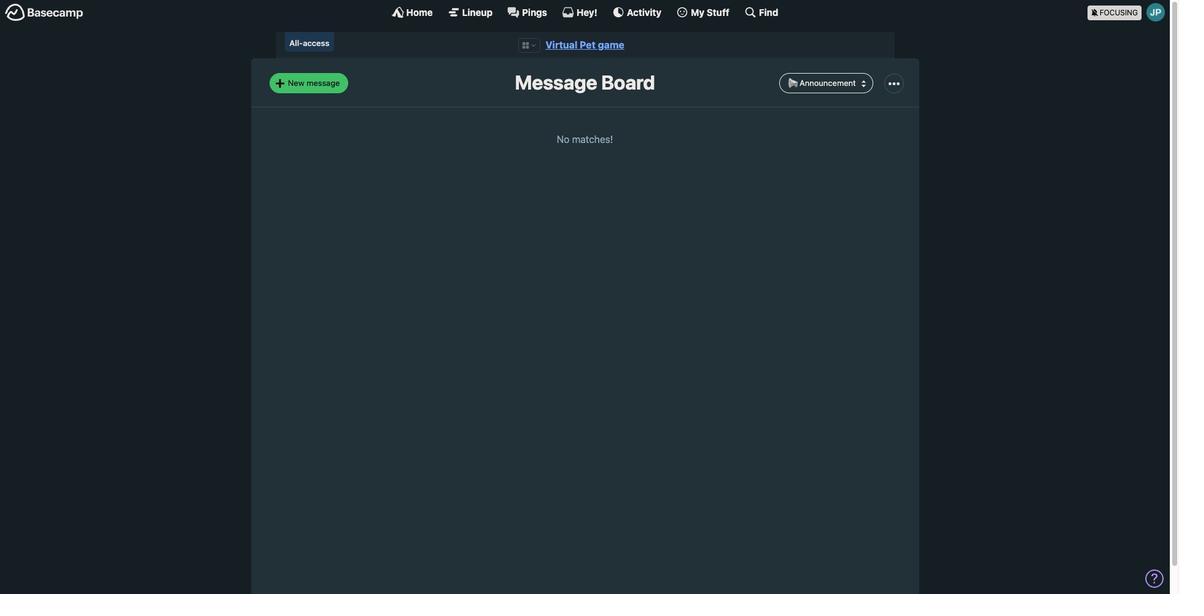 Task type: vqa. For each thing, say whether or not it's contained in the screenshot.
'Find' popup button
yes



Task type: describe. For each thing, give the bounding box(es) containing it.
message
[[515, 71, 597, 94]]

activity link
[[612, 6, 662, 18]]

all-access element
[[285, 32, 334, 52]]

find button
[[744, 6, 779, 18]]

all-access
[[290, 38, 329, 48]]

my stuff
[[691, 6, 730, 18]]

james peterson image
[[1147, 3, 1165, 22]]

virtual pet game link
[[546, 39, 625, 50]]

home
[[406, 6, 433, 18]]

main element
[[0, 0, 1170, 24]]

all-
[[290, 38, 303, 48]]

virtual pet game
[[546, 39, 625, 50]]

lineup
[[462, 6, 493, 18]]

matches!
[[572, 134, 613, 145]]

no
[[557, 134, 570, 145]]

pings
[[522, 6, 547, 18]]

new message link
[[269, 73, 349, 93]]

activity
[[627, 6, 662, 18]]

find
[[759, 6, 779, 18]]

pet
[[580, 39, 596, 50]]

game
[[598, 39, 625, 50]]

stuff
[[707, 6, 730, 18]]

home link
[[392, 6, 433, 18]]

hey!
[[577, 6, 598, 18]]

my stuff button
[[676, 6, 730, 18]]

switch accounts image
[[5, 3, 84, 22]]



Task type: locate. For each thing, give the bounding box(es) containing it.
breadcrumb element
[[276, 32, 895, 59]]

pings button
[[507, 6, 547, 18]]

my
[[691, 6, 705, 18]]

focusing button
[[1088, 0, 1170, 24]]

access
[[303, 38, 329, 48]]

message board
[[515, 71, 655, 94]]

focusing
[[1100, 8, 1138, 17]]

virtual
[[546, 39, 578, 50]]

new
[[288, 78, 304, 88]]

new message
[[288, 78, 340, 88]]

message
[[307, 78, 340, 88]]

lineup link
[[448, 6, 493, 18]]

no matches!
[[557, 134, 613, 145]]

board
[[601, 71, 655, 94]]

hey! button
[[562, 6, 598, 18]]



